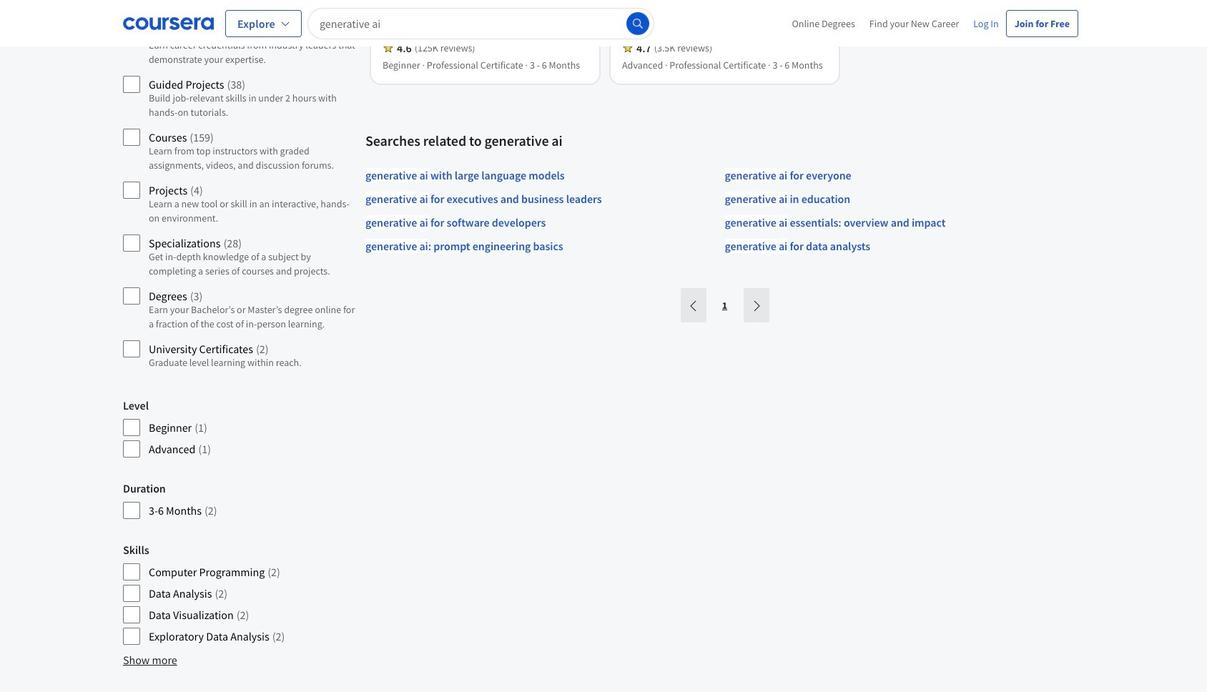 Task type: locate. For each thing, give the bounding box(es) containing it.
group
[[123, 2, 357, 376], [123, 399, 357, 459], [123, 482, 357, 520], [123, 543, 357, 646]]

next page image
[[751, 300, 762, 312]]

None search field
[[307, 8, 654, 39]]

coursera image
[[123, 12, 214, 35]]

2 group from the top
[[123, 399, 357, 459]]

4 group from the top
[[123, 543, 357, 646]]

page navigation navigation
[[679, 289, 771, 323]]



Task type: describe. For each thing, give the bounding box(es) containing it.
3 group from the top
[[123, 482, 357, 520]]

1 group from the top
[[123, 2, 357, 376]]

What do you want to learn? text field
[[307, 8, 654, 39]]

previous page image
[[688, 300, 699, 312]]



Task type: vqa. For each thing, say whether or not it's contained in the screenshot.
english button
no



